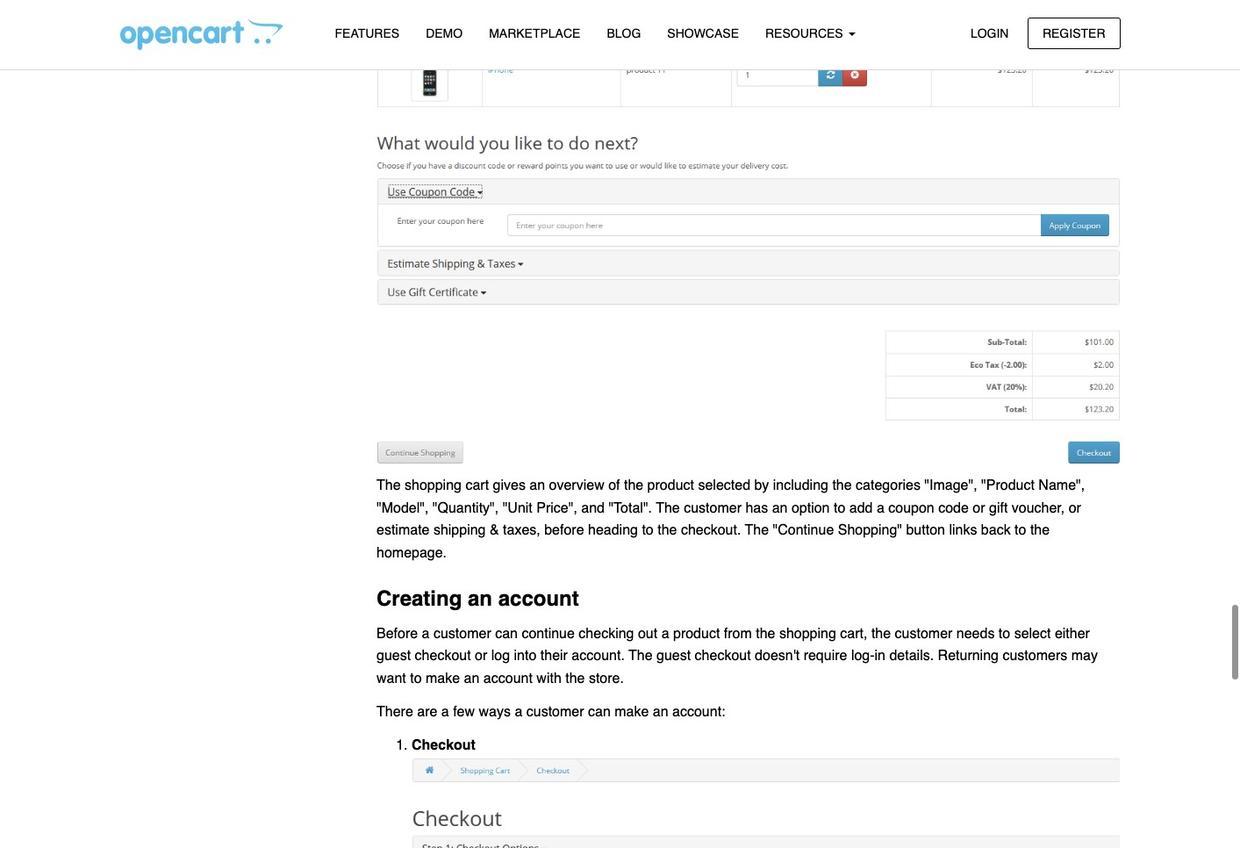 Task type: locate. For each thing, give the bounding box(es) containing it.
can
[[495, 626, 518, 642], [588, 704, 611, 720]]

1 vertical spatial shopping
[[780, 626, 837, 642]]

2 guest from the left
[[657, 648, 691, 664]]

make up are
[[426, 671, 460, 687]]

the
[[377, 478, 401, 494], [656, 500, 680, 516], [745, 523, 769, 539], [629, 648, 653, 664]]

"continue
[[773, 523, 835, 539]]

price",
[[537, 500, 578, 516]]

can down store. on the bottom
[[588, 704, 611, 720]]

checkout
[[412, 738, 476, 754]]

showcase link
[[655, 18, 753, 49]]

shopping up require
[[780, 626, 837, 642]]

1 horizontal spatial checkout
[[695, 648, 751, 664]]

account
[[499, 587, 579, 612], [484, 671, 533, 687]]

an up log
[[468, 587, 493, 612]]

0 horizontal spatial make
[[426, 671, 460, 687]]

make
[[426, 671, 460, 687], [615, 704, 649, 720]]

1 horizontal spatial can
[[588, 704, 611, 720]]

button
[[907, 523, 946, 539]]

guest down out
[[657, 648, 691, 664]]

of
[[609, 478, 620, 494]]

few
[[453, 704, 475, 720]]

0 vertical spatial can
[[495, 626, 518, 642]]

shopping
[[405, 478, 462, 494], [780, 626, 837, 642]]

product inside the shopping cart gives an overview of the product selected by including the categories "image", "product name", "model", "quantity", "unit price", and "total". the customer has an option to add a coupon code or gift voucher, or estimate shipping & taxes, before heading to the checkout. the "continue shopping" button links back to the homepage.
[[648, 478, 695, 494]]

shopping up "model",
[[405, 478, 462, 494]]

the
[[624, 478, 644, 494], [833, 478, 852, 494], [658, 523, 678, 539], [1031, 523, 1050, 539], [756, 626, 776, 642], [872, 626, 892, 642], [566, 671, 585, 687]]

or down name",
[[1069, 500, 1082, 516]]

links
[[950, 523, 978, 539]]

the down out
[[629, 648, 653, 664]]

or inside before a customer can continue checking out a product from the shopping cart, the customer needs to select either guest checkout or log into their account. the guest checkout doesn't require log-in details. returning customers may want to make an account with the store.
[[475, 648, 488, 664]]

checkout down from
[[695, 648, 751, 664]]

heading
[[588, 523, 638, 539]]

"unit
[[503, 500, 533, 516]]

customers
[[1003, 648, 1068, 664]]

account down log
[[484, 671, 533, 687]]

continue
[[522, 626, 575, 642]]

name",
[[1039, 478, 1086, 494]]

ways
[[479, 704, 511, 720]]

1 vertical spatial make
[[615, 704, 649, 720]]

a right out
[[662, 626, 670, 642]]

1 vertical spatial account
[[484, 671, 533, 687]]

an
[[530, 478, 545, 494], [773, 500, 788, 516], [468, 587, 493, 612], [464, 671, 480, 687], [653, 704, 669, 720]]

guest
[[377, 648, 411, 664], [657, 648, 691, 664]]

guest up want at the bottom
[[377, 648, 411, 664]]

customer down the "creating an account"
[[434, 626, 492, 642]]

a right ways
[[515, 704, 523, 720]]

marketplace link
[[476, 18, 594, 49]]

1 vertical spatial can
[[588, 704, 611, 720]]

has
[[746, 500, 769, 516]]

can inside before a customer can continue checking out a product from the shopping cart, the customer needs to select either guest checkout or log into their account. the guest checkout doesn't require log-in details. returning customers may want to make an account with the store.
[[495, 626, 518, 642]]

the right 'with'
[[566, 671, 585, 687]]

"model",
[[377, 500, 429, 516]]

overview
[[549, 478, 605, 494]]

product
[[648, 478, 695, 494], [674, 626, 720, 642]]

including
[[774, 478, 829, 494]]

add
[[850, 500, 873, 516]]

an left account:
[[653, 704, 669, 720]]

gives
[[493, 478, 526, 494]]

doesn't
[[755, 648, 800, 664]]

"quantity",
[[433, 500, 499, 516]]

customer up details.
[[895, 626, 953, 642]]

taxes,
[[503, 523, 541, 539]]

0 horizontal spatial checkout
[[415, 648, 471, 664]]

cart
[[466, 478, 489, 494]]

product up "total".
[[648, 478, 695, 494]]

resources
[[766, 26, 847, 40]]

categories
[[856, 478, 921, 494]]

a inside the shopping cart gives an overview of the product selected by including the categories "image", "product name", "model", "quantity", "unit price", and "total". the customer has an option to add a coupon code or gift voucher, or estimate shipping & taxes, before heading to the checkout. the "continue shopping" button links back to the homepage.
[[877, 500, 885, 516]]

details.
[[890, 648, 935, 664]]

register link
[[1028, 17, 1121, 49]]

or left gift
[[973, 500, 986, 516]]

checkout down before
[[415, 648, 471, 664]]

estimate
[[377, 523, 430, 539]]

customer inside the shopping cart gives an overview of the product selected by including the categories "image", "product name", "model", "quantity", "unit price", and "total". the customer has an option to add a coupon code or gift voucher, or estimate shipping & taxes, before heading to the checkout. the "continue shopping" button links back to the homepage.
[[684, 500, 742, 516]]

0 vertical spatial product
[[648, 478, 695, 494]]

a right add
[[877, 500, 885, 516]]

1 horizontal spatial shopping
[[780, 626, 837, 642]]

make down store. on the bottom
[[615, 704, 649, 720]]

coupon
[[889, 500, 935, 516]]

an inside before a customer can continue checking out a product from the shopping cart, the customer needs to select either guest checkout or log into their account. the guest checkout doesn't require log-in details. returning customers may want to make an account with the store.
[[464, 671, 480, 687]]

a
[[877, 500, 885, 516], [422, 626, 430, 642], [662, 626, 670, 642], [442, 704, 449, 720], [515, 704, 523, 720]]

customer
[[684, 500, 742, 516], [434, 626, 492, 642], [895, 626, 953, 642], [527, 704, 584, 720]]

product left from
[[674, 626, 720, 642]]

1 horizontal spatial guest
[[657, 648, 691, 664]]

an up "few"
[[464, 671, 480, 687]]

to right want at the bottom
[[410, 671, 422, 687]]

product inside before a customer can continue checking out a product from the shopping cart, the customer needs to select either guest checkout or log into their account. the guest checkout doesn't require log-in details. returning customers may want to make an account with the store.
[[674, 626, 720, 642]]

checkout
[[415, 648, 471, 664], [695, 648, 751, 664]]

before a customer can continue checking out a product from the shopping cart, the customer needs to select either guest checkout or log into their account. the guest checkout doesn't require log-in details. returning customers may want to make an account with the store.
[[377, 626, 1099, 687]]

0 vertical spatial make
[[426, 671, 460, 687]]

0 vertical spatial shopping
[[405, 478, 462, 494]]

login link
[[956, 17, 1024, 49]]

account up continue
[[499, 587, 579, 612]]

0 horizontal spatial shopping
[[405, 478, 462, 494]]

1 vertical spatial product
[[674, 626, 720, 642]]

checking
[[579, 626, 635, 642]]

the up "model",
[[377, 478, 401, 494]]

to
[[834, 500, 846, 516], [642, 523, 654, 539], [1015, 523, 1027, 539], [999, 626, 1011, 642], [410, 671, 422, 687]]

0 horizontal spatial guest
[[377, 648, 411, 664]]

blog link
[[594, 18, 655, 49]]

0 horizontal spatial can
[[495, 626, 518, 642]]

or
[[973, 500, 986, 516], [1069, 500, 1082, 516], [475, 648, 488, 664]]

require
[[804, 648, 848, 664]]

account:
[[673, 704, 726, 720]]

can up log
[[495, 626, 518, 642]]

by
[[755, 478, 770, 494]]

shopping inside the shopping cart gives an overview of the product selected by including the categories "image", "product name", "model", "quantity", "unit price", and "total". the customer has an option to add a coupon code or gift voucher, or estimate shipping & taxes, before heading to the checkout. the "continue shopping" button links back to the homepage.
[[405, 478, 462, 494]]

customer up checkout.
[[684, 500, 742, 516]]

or left log
[[475, 648, 488, 664]]

login
[[971, 26, 1009, 40]]

features
[[335, 26, 400, 40]]

homepage.
[[377, 545, 447, 561]]

0 horizontal spatial or
[[475, 648, 488, 664]]



Task type: vqa. For each thing, say whether or not it's contained in the screenshot.
latest
no



Task type: describe. For each thing, give the bounding box(es) containing it.
may
[[1072, 648, 1099, 664]]

showcase
[[668, 26, 739, 40]]

to down "total".
[[642, 523, 654, 539]]

shipping
[[434, 523, 486, 539]]

before
[[545, 523, 585, 539]]

with
[[537, 671, 562, 687]]

opencart - open source shopping cart solution image
[[120, 18, 282, 50]]

in
[[875, 648, 886, 664]]

code
[[939, 500, 969, 516]]

1 guest from the left
[[377, 648, 411, 664]]

their
[[541, 648, 568, 664]]

register
[[1043, 26, 1106, 40]]

front - official shopping cart image
[[377, 0, 1121, 464]]

select
[[1015, 626, 1052, 642]]

creating an account
[[377, 587, 579, 612]]

to left add
[[834, 500, 846, 516]]

product for a
[[674, 626, 720, 642]]

2 horizontal spatial or
[[1069, 500, 1082, 516]]

1 horizontal spatial make
[[615, 704, 649, 720]]

want
[[377, 671, 406, 687]]

shopping inside before a customer can continue checking out a product from the shopping cart, the customer needs to select either guest checkout or log into their account. the guest checkout doesn't require log-in details. returning customers may want to make an account with the store.
[[780, 626, 837, 642]]

account.
[[572, 648, 625, 664]]

needs
[[957, 626, 995, 642]]

shopping"
[[838, 523, 903, 539]]

front - official checkout register account image
[[412, 758, 1121, 848]]

out
[[638, 626, 658, 642]]

0 vertical spatial account
[[499, 587, 579, 612]]

to left select
[[999, 626, 1011, 642]]

account inside before a customer can continue checking out a product from the shopping cart, the customer needs to select either guest checkout or log into their account. the guest checkout doesn't require log-in details. returning customers may want to make an account with the store.
[[484, 671, 533, 687]]

demo link
[[413, 18, 476, 49]]

there are a few ways a customer can make an account:
[[377, 704, 726, 720]]

customer down 'with'
[[527, 704, 584, 720]]

the up add
[[833, 478, 852, 494]]

the right of
[[624, 478, 644, 494]]

store.
[[589, 671, 624, 687]]

product for the
[[648, 478, 695, 494]]

the down has
[[745, 523, 769, 539]]

an right has
[[773, 500, 788, 516]]

selected
[[699, 478, 751, 494]]

cart,
[[841, 626, 868, 642]]

2 checkout from the left
[[695, 648, 751, 664]]

back
[[982, 523, 1011, 539]]

1 horizontal spatial or
[[973, 500, 986, 516]]

the inside before a customer can continue checking out a product from the shopping cart, the customer needs to select either guest checkout or log into their account. the guest checkout doesn't require log-in details. returning customers may want to make an account with the store.
[[629, 648, 653, 664]]

the right "total".
[[656, 500, 680, 516]]

1 checkout from the left
[[415, 648, 471, 664]]

resources link
[[753, 18, 869, 49]]

an right gives
[[530, 478, 545, 494]]

there
[[377, 704, 413, 720]]

and
[[582, 500, 605, 516]]

demo
[[426, 26, 463, 40]]

voucher,
[[1012, 500, 1066, 516]]

the up doesn't
[[756, 626, 776, 642]]

"image",
[[925, 478, 978, 494]]

before
[[377, 626, 418, 642]]

creating
[[377, 587, 462, 612]]

to right back
[[1015, 523, 1027, 539]]

the down voucher,
[[1031, 523, 1050, 539]]

the left checkout.
[[658, 523, 678, 539]]

make inside before a customer can continue checking out a product from the shopping cart, the customer needs to select either guest checkout or log into their account. the guest checkout doesn't require log-in details. returning customers may want to make an account with the store.
[[426, 671, 460, 687]]

"product
[[982, 478, 1035, 494]]

option
[[792, 500, 830, 516]]

a right before
[[422, 626, 430, 642]]

gift
[[990, 500, 1008, 516]]

a right are
[[442, 704, 449, 720]]

marketplace
[[489, 26, 581, 40]]

the up in
[[872, 626, 892, 642]]

"total".
[[609, 500, 653, 516]]

log-
[[852, 648, 875, 664]]

checkout.
[[681, 523, 742, 539]]

into
[[514, 648, 537, 664]]

either
[[1056, 626, 1091, 642]]

&
[[490, 523, 499, 539]]

are
[[417, 704, 438, 720]]

from
[[724, 626, 752, 642]]

log
[[492, 648, 510, 664]]

the shopping cart gives an overview of the product selected by including the categories "image", "product name", "model", "quantity", "unit price", and "total". the customer has an option to add a coupon code or gift voucher, or estimate shipping & taxes, before heading to the checkout. the "continue shopping" button links back to the homepage.
[[377, 478, 1086, 561]]

returning
[[938, 648, 999, 664]]

blog
[[607, 26, 641, 40]]

features link
[[322, 18, 413, 49]]



